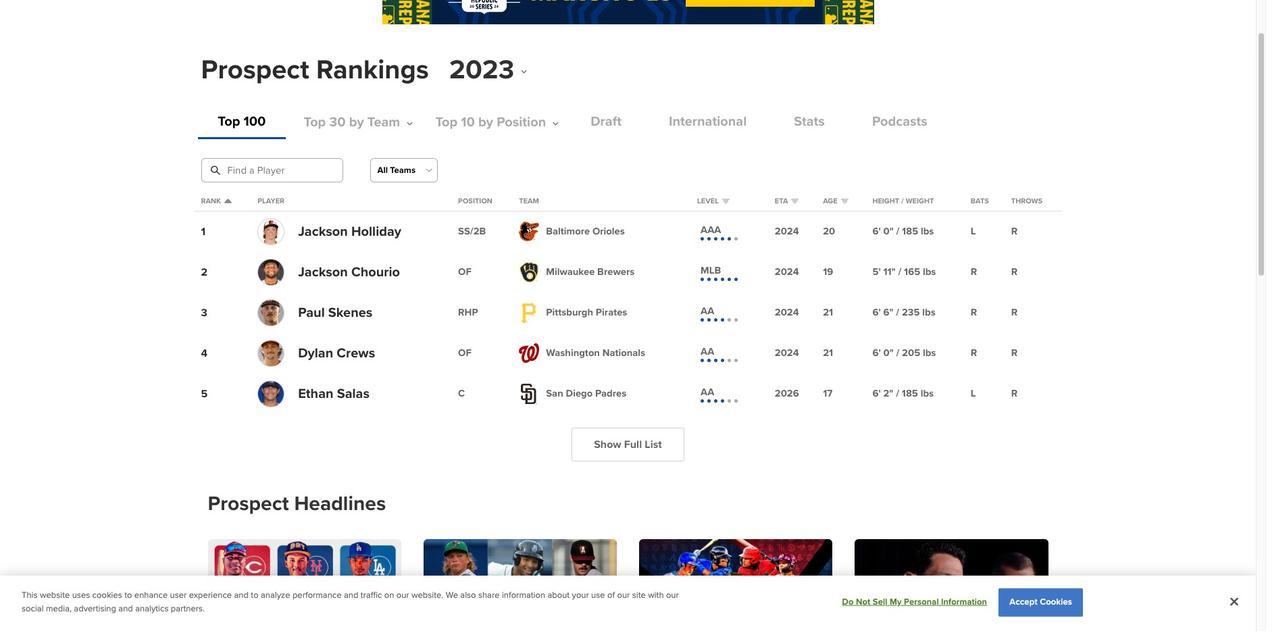 Task type: describe. For each thing, give the bounding box(es) containing it.
2023
[[450, 53, 515, 87]]

stats button
[[794, 114, 825, 130]]

top 100
[[218, 114, 266, 130]]

this website uses cookies to enhance user experience and to analyze performance and traffic on our website. we also share information about your use of our site with our social media, advertising and analytics partners.
[[22, 590, 679, 614]]

washington
[[546, 347, 600, 359]]

this
[[22, 590, 38, 601]]

aa for ethan salas
[[701, 386, 715, 398]]

podcasts button
[[873, 114, 928, 130]]

draft
[[591, 114, 622, 130]]

media,
[[46, 603, 72, 614]]

personal
[[905, 597, 939, 608]]

my
[[890, 597, 902, 608]]

holliday
[[351, 223, 402, 240]]

5' 11" / 165 lbs
[[873, 266, 937, 278]]

experience
[[189, 590, 232, 601]]

baltimore orioles logo image
[[519, 222, 540, 241]]

1
[[201, 225, 206, 238]]

prospect stats of the year -- each team's best of 2023 image
[[640, 539, 833, 631]]

advertisement region
[[382, 0, 874, 24]]

1 vertical spatial team
[[519, 197, 539, 206]]

eta
[[775, 197, 789, 206]]

chourio
[[351, 264, 400, 280]]

by for 10
[[479, 114, 494, 130]]

pittsburgh pirates logo image
[[519, 303, 540, 323]]

level button
[[698, 197, 730, 206]]

filter image for age
[[841, 197, 849, 205]]

not
[[857, 597, 871, 608]]

2
[[201, 265, 208, 279]]

Prospect Search text field
[[227, 159, 319, 182]]

analytics
[[135, 603, 169, 614]]

2024 for chourio
[[775, 266, 799, 278]]

baltimore orioles
[[546, 225, 625, 238]]

orioles
[[593, 225, 625, 238]]

information
[[502, 590, 546, 601]]

privacy alert dialog
[[0, 576, 1257, 631]]

filter image
[[792, 197, 799, 205]]

cookies
[[92, 590, 122, 601]]

lbs for paul skenes
[[923, 307, 936, 319]]

san
[[546, 388, 564, 400]]

pittsburgh pirates
[[546, 307, 628, 319]]

crews
[[337, 345, 375, 361]]

social
[[22, 603, 44, 614]]

throws
[[1012, 197, 1043, 206]]

6' for jackson holliday
[[873, 225, 881, 238]]

washington nationals logo image
[[519, 343, 540, 363]]

baltimore
[[546, 225, 590, 238]]

21 for skenes
[[823, 307, 834, 319]]

/ for jackson holliday
[[897, 225, 900, 238]]

partners.
[[171, 603, 205, 614]]

uses
[[72, 590, 90, 601]]

sell
[[873, 597, 888, 608]]

with
[[648, 590, 664, 601]]

30
[[330, 114, 346, 130]]

10
[[461, 114, 475, 130]]

headlines
[[294, 491, 386, 516]]

2"
[[884, 388, 894, 400]]

filter image for level
[[723, 197, 730, 205]]

aa for paul skenes
[[701, 305, 715, 317]]

aa for dylan crews
[[701, 345, 715, 358]]

jackson holliday
[[298, 223, 402, 240]]

user
[[170, 590, 187, 601]]

/ for paul skenes
[[897, 307, 900, 319]]

milwaukee brewers
[[546, 266, 635, 278]]

3 our from the left
[[667, 590, 679, 601]]

pittsburgh
[[546, 307, 594, 319]]

accept cookies
[[1010, 597, 1073, 608]]

photo headshot of paul skenes image
[[258, 293, 284, 332]]

age
[[823, 197, 838, 206]]

6' for dylan crews
[[873, 347, 881, 359]]

lbs for dylan crews
[[923, 347, 937, 359]]

information
[[942, 597, 988, 608]]

accept cookies button
[[999, 589, 1084, 617]]

pirates
[[596, 307, 628, 319]]

rhp
[[458, 307, 478, 319]]

stats
[[794, 114, 825, 130]]

/ right height
[[902, 197, 904, 206]]

photo headshot of jackson chourio image
[[258, 253, 284, 291]]

dylan
[[298, 345, 333, 361]]

1 horizontal spatial and
[[234, 590, 249, 601]]

level
[[698, 197, 719, 206]]

6' for paul skenes
[[873, 307, 881, 319]]

international
[[669, 114, 747, 130]]

19
[[823, 266, 834, 278]]

2 horizontal spatial and
[[344, 590, 359, 601]]

caret down image
[[424, 168, 434, 172]]

paul
[[298, 305, 325, 321]]

list
[[645, 438, 662, 451]]

milwaukee brewers logo image
[[519, 262, 540, 282]]

of for jackson chourio
[[458, 266, 472, 278]]

185 for jackson holliday
[[903, 225, 919, 238]]

185 for ethan salas
[[902, 388, 919, 400]]

0" for dylan crews
[[884, 347, 894, 359]]

cookies
[[1040, 597, 1073, 608]]

c
[[458, 388, 465, 400]]

international button
[[669, 114, 747, 130]]

age button
[[823, 197, 849, 206]]

5'
[[873, 266, 881, 278]]

21 for crews
[[823, 347, 834, 359]]

washington nationals
[[546, 347, 646, 359]]

mlb
[[701, 264, 722, 276]]

aaa
[[701, 224, 722, 236]]

enhance
[[134, 590, 168, 601]]



Task type: locate. For each thing, give the bounding box(es) containing it.
top for top 10 by position
[[436, 114, 458, 130]]

full
[[624, 438, 642, 451]]

2 2024 from the top
[[775, 266, 799, 278]]

1 vertical spatial aa
[[701, 345, 715, 358]]

1 vertical spatial jackson
[[298, 264, 348, 280]]

lbs for jackson chourio
[[923, 266, 937, 278]]

position right 10
[[497, 114, 546, 130]]

0 horizontal spatial team
[[368, 114, 400, 130]]

6' 6" / 235 lbs
[[873, 307, 936, 319]]

3 6' from the top
[[873, 347, 881, 359]]

4 6' from the top
[[873, 388, 881, 400]]

prospect for prospect rankings
[[201, 53, 309, 87]]

/ right 6"
[[897, 307, 900, 319]]

1 of from the top
[[458, 266, 472, 278]]

of up the c
[[458, 347, 472, 359]]

/ for jackson chourio
[[899, 266, 902, 278]]

jackson up the jackson chourio
[[298, 223, 348, 240]]

/ right the 11"
[[899, 266, 902, 278]]

ethan
[[298, 386, 334, 402]]

and left traffic
[[344, 590, 359, 601]]

2 6' from the top
[[873, 307, 881, 319]]

traffic
[[361, 590, 382, 601]]

21 up 17
[[823, 347, 834, 359]]

2 aa from the top
[[701, 345, 715, 358]]

by for 30
[[349, 114, 364, 130]]

1 vertical spatial l
[[971, 388, 977, 400]]

prospect headlines
[[208, 491, 386, 516]]

jackson chourio
[[298, 264, 400, 280]]

1 horizontal spatial to
[[251, 590, 259, 601]]

1 0" from the top
[[884, 225, 894, 238]]

l for jackson holliday
[[971, 225, 977, 238]]

show
[[594, 438, 622, 451]]

0 vertical spatial 185
[[903, 225, 919, 238]]

rank
[[201, 197, 221, 206]]

of for dylan crews
[[458, 347, 472, 359]]

team right the 30
[[368, 114, 400, 130]]

6"
[[884, 307, 894, 319]]

eta button
[[775, 197, 799, 206]]

pipeline podcast: when will these top prospects debut? image
[[424, 539, 617, 631]]

lbs for jackson holliday
[[921, 225, 935, 238]]

top left 100
[[218, 114, 240, 130]]

2 our from the left
[[618, 590, 630, 601]]

/ left 205
[[897, 347, 900, 359]]

filter image
[[723, 197, 730, 205], [841, 197, 849, 205]]

1 2024 from the top
[[775, 225, 799, 238]]

rankings
[[316, 53, 429, 87]]

1 vertical spatial prospect
[[208, 491, 289, 516]]

1 horizontal spatial filter image
[[841, 197, 849, 205]]

6' 2" / 185 lbs
[[873, 388, 934, 400]]

165
[[905, 266, 921, 278]]

2024 for skenes
[[775, 307, 799, 319]]

use
[[592, 590, 605, 601]]

2 of from the top
[[458, 347, 472, 359]]

6' left 2"
[[873, 388, 881, 400]]

2024
[[775, 225, 799, 238], [775, 266, 799, 278], [775, 307, 799, 319], [775, 347, 799, 359]]

l
[[971, 225, 977, 238], [971, 388, 977, 400]]

of up rhp
[[458, 266, 472, 278]]

player
[[258, 197, 285, 206]]

top left the 30
[[304, 114, 326, 130]]

3
[[201, 306, 207, 319]]

3 2024 from the top
[[775, 307, 799, 319]]

lbs right 165
[[923, 266, 937, 278]]

21 down 19
[[823, 307, 834, 319]]

17
[[823, 388, 833, 400]]

san diego padres
[[546, 388, 627, 400]]

also
[[461, 590, 476, 601]]

top left 10
[[436, 114, 458, 130]]

top for top 30 by team
[[304, 114, 326, 130]]

filter image inside the age button
[[841, 197, 849, 205]]

6 impressive debuts from the 2023 international class image
[[208, 539, 401, 631]]

6' 0" / 185 lbs
[[873, 225, 935, 238]]

0 horizontal spatial position
[[458, 197, 493, 206]]

ss/2b
[[458, 225, 486, 238]]

lbs
[[921, 225, 935, 238], [923, 266, 937, 278], [923, 307, 936, 319], [923, 347, 937, 359], [921, 388, 934, 400]]

1 horizontal spatial by
[[479, 114, 494, 130]]

filter image right 'level'
[[723, 197, 730, 205]]

1 horizontal spatial position
[[497, 114, 546, 130]]

and down cookies
[[119, 603, 133, 614]]

0 vertical spatial of
[[458, 266, 472, 278]]

2 horizontal spatial our
[[667, 590, 679, 601]]

milwaukee
[[546, 266, 595, 278]]

1 horizontal spatial our
[[618, 590, 630, 601]]

2 vertical spatial aa
[[701, 386, 715, 398]]

skenes
[[328, 305, 373, 321]]

by right the 30
[[349, 114, 364, 130]]

website.
[[412, 590, 444, 601]]

0 horizontal spatial our
[[397, 590, 409, 601]]

0" down height
[[884, 225, 894, 238]]

185 right 2"
[[902, 388, 919, 400]]

1 21 from the top
[[823, 307, 834, 319]]

1 horizontal spatial top
[[304, 114, 326, 130]]

by right 10
[[479, 114, 494, 130]]

we
[[446, 590, 458, 601]]

1 vertical spatial position
[[458, 197, 493, 206]]

0 vertical spatial prospect
[[201, 53, 309, 87]]

2 by from the left
[[479, 114, 494, 130]]

1 to from the left
[[125, 590, 132, 601]]

performance
[[293, 590, 342, 601]]

/ right 2"
[[897, 388, 900, 400]]

0 horizontal spatial top
[[218, 114, 240, 130]]

1 vertical spatial 21
[[823, 347, 834, 359]]

lbs for ethan salas
[[921, 388, 934, 400]]

100
[[244, 114, 266, 130]]

/ for dylan crews
[[897, 347, 900, 359]]

0 vertical spatial position
[[497, 114, 546, 130]]

1 l from the top
[[971, 225, 977, 238]]

salas
[[337, 386, 370, 402]]

/ down 'height / weight'
[[897, 225, 900, 238]]

1 filter image from the left
[[723, 197, 730, 205]]

4 2024 from the top
[[775, 347, 799, 359]]

accept
[[1010, 597, 1038, 608]]

prospect for prospect headlines
[[208, 491, 289, 516]]

on
[[385, 590, 394, 601]]

website
[[40, 590, 70, 601]]

photo headshot of dylan crews image
[[258, 334, 284, 373]]

of
[[608, 590, 615, 601]]

team up the baltimore orioles logo
[[519, 197, 539, 206]]

2 filter image from the left
[[841, 197, 849, 205]]

analyze
[[261, 590, 290, 601]]

jackson for jackson chourio
[[298, 264, 348, 280]]

aa
[[701, 305, 715, 317], [701, 345, 715, 358], [701, 386, 715, 398]]

0 vertical spatial team
[[368, 114, 400, 130]]

of
[[458, 266, 472, 278], [458, 347, 472, 359]]

1 aa from the top
[[701, 305, 715, 317]]

2 jackson from the top
[[298, 264, 348, 280]]

0 horizontal spatial and
[[119, 603, 133, 614]]

0 vertical spatial 0"
[[884, 225, 894, 238]]

6' down height
[[873, 225, 881, 238]]

podcasts
[[873, 114, 928, 130]]

top for top 100
[[218, 114, 240, 130]]

our right of
[[618, 590, 630, 601]]

6' left 205
[[873, 347, 881, 359]]

3 aa from the top
[[701, 386, 715, 398]]

top 10 by position
[[436, 114, 546, 130]]

2 to from the left
[[251, 590, 259, 601]]

0" left 205
[[884, 347, 894, 359]]

diego
[[566, 388, 593, 400]]

2 0" from the top
[[884, 347, 894, 359]]

our right on
[[397, 590, 409, 601]]

0" for jackson holliday
[[884, 225, 894, 238]]

0 vertical spatial 21
[[823, 307, 834, 319]]

position up ss/2b
[[458, 197, 493, 206]]

185 down 'height / weight'
[[903, 225, 919, 238]]

lbs right 235
[[923, 307, 936, 319]]

1 by from the left
[[349, 114, 364, 130]]

site
[[633, 590, 646, 601]]

/
[[902, 197, 904, 206], [897, 225, 900, 238], [899, 266, 902, 278], [897, 307, 900, 319], [897, 347, 900, 359], [897, 388, 900, 400]]

ethan salas
[[298, 386, 370, 402]]

0 horizontal spatial filter image
[[723, 197, 730, 205]]

2 21 from the top
[[823, 347, 834, 359]]

to left analyze
[[251, 590, 259, 601]]

1 6' from the top
[[873, 225, 881, 238]]

20
[[823, 225, 836, 238]]

2 l from the top
[[971, 388, 977, 400]]

1 jackson from the top
[[298, 223, 348, 240]]

lbs right 2"
[[921, 388, 934, 400]]

5
[[201, 387, 208, 401]]

21
[[823, 307, 834, 319], [823, 347, 834, 359]]

4
[[201, 346, 208, 360]]

san diego padres logo image
[[519, 384, 540, 404]]

0 vertical spatial l
[[971, 225, 977, 238]]

6' for ethan salas
[[873, 388, 881, 400]]

1 horizontal spatial team
[[519, 197, 539, 206]]

0 horizontal spatial to
[[125, 590, 132, 601]]

1 vertical spatial of
[[458, 347, 472, 359]]

0 vertical spatial aa
[[701, 305, 715, 317]]

6' left 6"
[[873, 307, 881, 319]]

do not sell my personal information
[[843, 597, 988, 608]]

1 our from the left
[[397, 590, 409, 601]]

advertising
[[74, 603, 116, 614]]

show full list
[[594, 438, 662, 451]]

nationals
[[603, 347, 646, 359]]

brewers
[[598, 266, 635, 278]]

l for ethan salas
[[971, 388, 977, 400]]

2024 for crews
[[775, 347, 799, 359]]

to right cookies
[[125, 590, 132, 601]]

filter image right age
[[841, 197, 849, 205]]

filter image inside level button
[[723, 197, 730, 205]]

photo headshot of jackson holliday image
[[258, 219, 284, 244]]

jackson for jackson holliday
[[298, 223, 348, 240]]

2026
[[775, 388, 800, 400]]

photo headshot of ethan salas image
[[258, 374, 284, 413]]

205
[[903, 347, 921, 359]]

11"
[[884, 266, 896, 278]]

and right experience
[[234, 590, 249, 601]]

0"
[[884, 225, 894, 238], [884, 347, 894, 359]]

lbs down weight
[[921, 225, 935, 238]]

r
[[1012, 225, 1018, 238], [971, 266, 978, 278], [1012, 266, 1018, 278], [971, 307, 978, 319], [1012, 307, 1018, 319], [971, 347, 978, 359], [1012, 347, 1018, 359], [1012, 388, 1018, 400]]

share
[[479, 590, 500, 601]]

arrow up image
[[225, 197, 232, 205]]

our right the with on the right bottom of page
[[667, 590, 679, 601]]

1 vertical spatial 185
[[902, 388, 919, 400]]

1 vertical spatial 0"
[[884, 347, 894, 359]]

6'
[[873, 225, 881, 238], [873, 307, 881, 319], [873, 347, 881, 359], [873, 388, 881, 400]]

do not sell my personal information button
[[843, 589, 988, 616]]

0 horizontal spatial by
[[349, 114, 364, 130]]

padres
[[596, 388, 627, 400]]

0 vertical spatial jackson
[[298, 223, 348, 240]]

show full list button
[[572, 428, 685, 461]]

2 horizontal spatial top
[[436, 114, 458, 130]]

do
[[843, 597, 854, 608]]

'full throttle' red sox still eyeing big splash image
[[855, 539, 1049, 631]]

jackson up paul
[[298, 264, 348, 280]]

2024 for holliday
[[775, 225, 799, 238]]

lbs right 205
[[923, 347, 937, 359]]

/ for ethan salas
[[897, 388, 900, 400]]

235
[[902, 307, 920, 319]]

search image
[[210, 166, 221, 175]]



Task type: vqa. For each thing, say whether or not it's contained in the screenshot.


